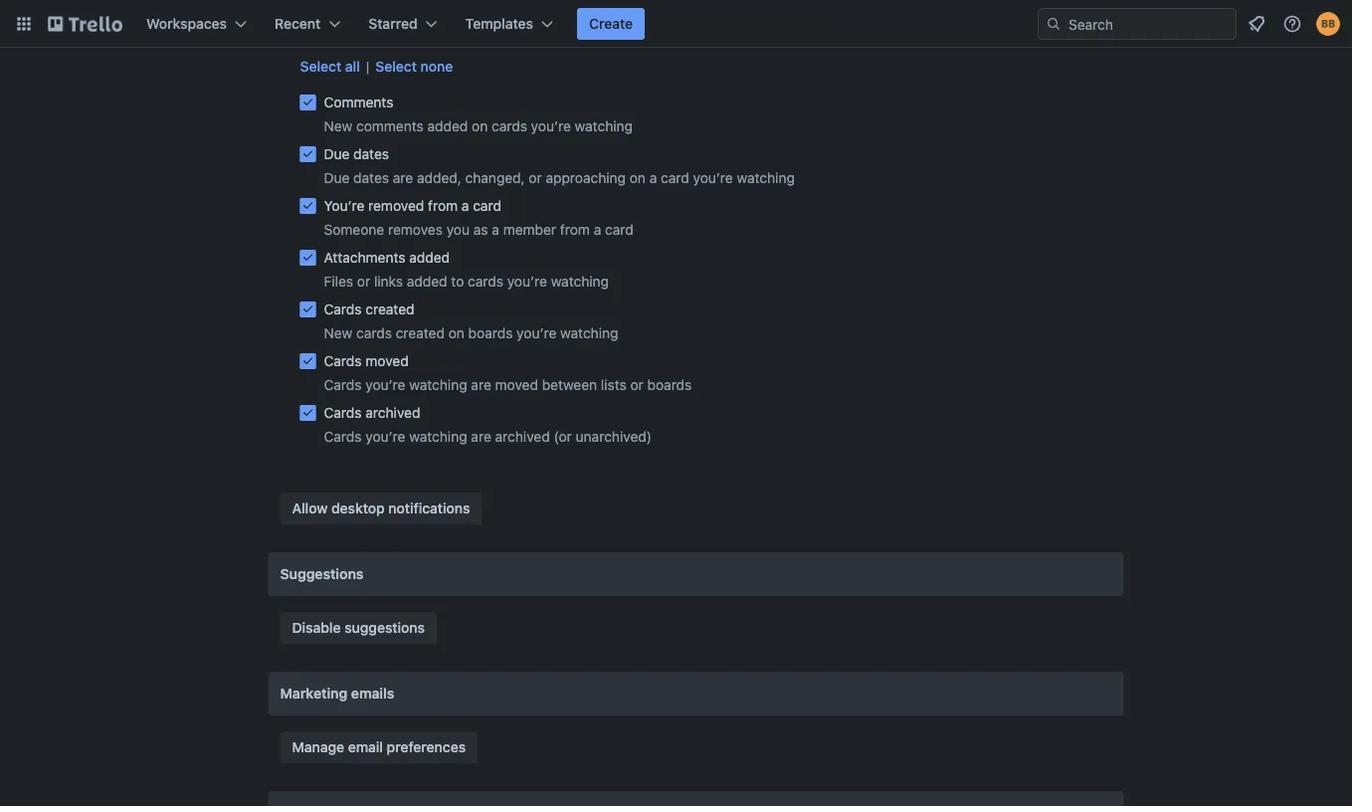 Task type: vqa. For each thing, say whether or not it's contained in the screenshot.
the left the from
yes



Task type: locate. For each thing, give the bounding box(es) containing it.
are up removed
[[393, 170, 413, 186]]

2 vertical spatial or
[[631, 377, 644, 393]]

created
[[366, 301, 415, 318], [396, 325, 445, 341]]

1 horizontal spatial select
[[376, 58, 417, 75]]

boards right lists
[[648, 377, 692, 393]]

added
[[754, 22, 795, 39], [428, 118, 468, 134], [409, 249, 450, 266], [407, 273, 448, 290]]

0 vertical spatial dates
[[354, 146, 389, 162]]

archived down cards moved at top
[[366, 405, 421, 421]]

or right changed, on the left of the page
[[529, 170, 542, 186]]

moved up cards archived
[[366, 353, 409, 369]]

1 vertical spatial are
[[471, 377, 492, 393]]

cards
[[324, 301, 362, 318], [324, 353, 362, 369], [324, 377, 362, 393], [324, 405, 362, 421], [324, 429, 362, 445]]

card
[[661, 170, 690, 186], [473, 198, 502, 214], [605, 221, 634, 238]]

added down removes
[[409, 249, 450, 266]]

1 vertical spatial boards
[[648, 377, 692, 393]]

direct
[[564, 22, 602, 39]]

approaching
[[546, 170, 626, 186]]

boards
[[468, 325, 513, 341], [648, 377, 692, 393]]

you're
[[711, 22, 751, 39], [531, 118, 571, 134], [693, 170, 733, 186], [507, 273, 547, 290], [517, 325, 557, 341], [366, 377, 406, 393], [366, 429, 406, 445]]

cards for cards created
[[324, 301, 362, 318]]

get
[[424, 22, 445, 39]]

more.
[[891, 22, 928, 39]]

are up cards you're watching are archived (or unarchived)
[[471, 377, 492, 393]]

2 horizontal spatial on
[[630, 170, 646, 186]]

cards for cards you're watching are moved between lists or boards
[[324, 377, 362, 393]]

archived
[[366, 405, 421, 421], [495, 429, 550, 445]]

on down files or links added to cards you're watching
[[449, 325, 465, 341]]

1 horizontal spatial card
[[605, 221, 634, 238]]

0 vertical spatial on
[[472, 118, 488, 134]]

card,
[[827, 22, 859, 39]]

are for cards archived
[[471, 429, 492, 445]]

dates down the comments on the top of page
[[354, 146, 389, 162]]

workspaces button
[[134, 8, 259, 40]]

0 vertical spatial cards
[[492, 118, 527, 134]]

to left card,
[[799, 22, 812, 39]]

you're removed from a card
[[324, 198, 502, 214]]

dates
[[354, 146, 389, 162], [354, 170, 389, 186]]

created down links
[[366, 301, 415, 318]]

member
[[503, 221, 557, 238]]

cards down cards created
[[356, 325, 392, 341]]

changed,
[[465, 170, 525, 186]]

2 due from the top
[[324, 170, 350, 186]]

0 horizontal spatial card
[[473, 198, 502, 214]]

or down attachments
[[357, 273, 370, 290]]

or
[[529, 170, 542, 186], [357, 273, 370, 290], [631, 377, 644, 393]]

are down cards you're watching are moved between lists or boards
[[471, 429, 492, 445]]

dates for due dates are added, changed, or approaching on a card you're watching
[[354, 170, 389, 186]]

2 horizontal spatial or
[[631, 377, 644, 393]]

0 horizontal spatial select
[[300, 58, 342, 75]]

open information menu image
[[1283, 14, 1303, 34]]

card up as
[[473, 198, 502, 214]]

new down comments at the left of the page
[[324, 118, 353, 134]]

0 vertical spatial due
[[324, 146, 350, 162]]

on right "approaching"
[[630, 170, 646, 186]]

emails
[[449, 22, 490, 39], [351, 685, 395, 702]]

are for cards moved
[[471, 377, 492, 393]]

all
[[345, 58, 360, 75]]

watching
[[575, 118, 633, 134], [737, 170, 795, 186], [551, 273, 609, 290], [561, 325, 619, 341], [409, 377, 468, 393], [409, 429, 468, 445]]

1 horizontal spatial archived
[[495, 429, 550, 445]]

0 horizontal spatial from
[[428, 198, 458, 214]]

for
[[494, 22, 512, 39]]

cards down as
[[468, 273, 504, 290]]

1 horizontal spatial on
[[472, 118, 488, 134]]

from
[[428, 198, 458, 214], [560, 221, 590, 238]]

emails up manage email preferences
[[351, 685, 395, 702]]

1 vertical spatial moved
[[495, 377, 538, 393]]

created down cards created
[[396, 325, 445, 341]]

marketing
[[280, 685, 348, 702]]

5 cards from the top
[[324, 429, 362, 445]]

or right lists
[[631, 377, 644, 393]]

from down added,
[[428, 198, 458, 214]]

added up added,
[[428, 118, 468, 134]]

1 vertical spatial from
[[560, 221, 590, 238]]

from right member
[[560, 221, 590, 238]]

to down you
[[451, 273, 464, 290]]

bob builder (bobbuilder40) image
[[1317, 12, 1341, 36]]

dates for due dates
[[354, 146, 389, 162]]

create
[[589, 15, 633, 32]]

0 vertical spatial to
[[799, 22, 812, 39]]

0 vertical spatial from
[[428, 198, 458, 214]]

cards
[[492, 118, 527, 134], [468, 273, 504, 290], [356, 325, 392, 341]]

0 vertical spatial boards
[[468, 325, 513, 341]]

moved
[[366, 353, 409, 369], [495, 377, 538, 393]]

you're
[[324, 198, 365, 214]]

1 horizontal spatial emails
[[449, 22, 490, 39]]

someone removes you as a member from a card
[[324, 221, 634, 238]]

to
[[799, 22, 812, 39], [451, 273, 464, 290]]

cards up changed, on the left of the page
[[492, 118, 527, 134]]

1 cards from the top
[[324, 301, 362, 318]]

2 vertical spatial are
[[471, 429, 492, 445]]

new for new cards created on boards you're watching
[[324, 325, 353, 341]]

on up changed, on the left of the page
[[472, 118, 488, 134]]

1 new from the top
[[324, 118, 353, 134]]

0 vertical spatial emails
[[449, 22, 490, 39]]

1 vertical spatial due
[[324, 170, 350, 186]]

1 vertical spatial card
[[473, 198, 502, 214]]

1 horizontal spatial to
[[799, 22, 812, 39]]

card down "approaching"
[[605, 221, 634, 238]]

moved left 'between'
[[495, 377, 538, 393]]

recent button
[[263, 8, 353, 40]]

removes
[[388, 221, 443, 238]]

a left card,
[[815, 22, 823, 39]]

0 horizontal spatial on
[[449, 325, 465, 341]]

2 select from the left
[[376, 58, 417, 75]]

dates down due dates
[[354, 170, 389, 186]]

card right "approaching"
[[661, 170, 690, 186]]

a
[[815, 22, 823, 39], [650, 170, 657, 186], [462, 198, 469, 214], [492, 221, 500, 238], [594, 221, 602, 238]]

select left the all
[[300, 58, 342, 75]]

1 due from the top
[[324, 146, 350, 162]]

manage email preferences
[[292, 739, 466, 756]]

0 horizontal spatial or
[[357, 273, 370, 290]]

due
[[324, 146, 350, 162], [324, 170, 350, 186]]

1 vertical spatial dates
[[354, 170, 389, 186]]

primary element
[[0, 0, 1353, 48]]

1 horizontal spatial or
[[529, 170, 542, 186]]

4 cards from the top
[[324, 405, 362, 421]]

new down cards created
[[324, 325, 353, 341]]

2 new from the top
[[324, 325, 353, 341]]

select
[[300, 58, 342, 75], [376, 58, 417, 75]]

0 vertical spatial archived
[[366, 405, 421, 421]]

0 horizontal spatial boards
[[468, 325, 513, 341]]

select right |
[[376, 58, 417, 75]]

1 horizontal spatial from
[[560, 221, 590, 238]]

0 vertical spatial card
[[661, 170, 690, 186]]

are
[[393, 170, 413, 186], [471, 377, 492, 393], [471, 429, 492, 445]]

emails left for
[[449, 22, 490, 39]]

when
[[672, 22, 707, 39]]

none
[[421, 58, 453, 75]]

2 vertical spatial on
[[449, 325, 465, 341]]

desktop
[[331, 500, 385, 517]]

cards you're watching are moved between lists or boards
[[324, 377, 692, 393]]

1 vertical spatial to
[[451, 273, 464, 290]]

2 cards from the top
[[324, 353, 362, 369]]

1 vertical spatial emails
[[351, 685, 395, 702]]

cards created
[[324, 301, 415, 318]]

1 vertical spatial new
[[324, 325, 353, 341]]

archived left "(or"
[[495, 429, 550, 445]]

1 vertical spatial archived
[[495, 429, 550, 445]]

invites,
[[515, 22, 561, 39]]

2 dates from the top
[[354, 170, 389, 186]]

due for due dates are added, changed, or approaching on a card you're watching
[[324, 170, 350, 186]]

3 cards from the top
[[324, 377, 362, 393]]

1 dates from the top
[[354, 146, 389, 162]]

suggestions
[[280, 566, 364, 582]]

cards for cards moved
[[324, 353, 362, 369]]

1 horizontal spatial boards
[[648, 377, 692, 393]]

on
[[472, 118, 488, 134], [630, 170, 646, 186], [449, 325, 465, 341]]

back to home image
[[48, 8, 122, 40]]

new cards created on boards you're watching
[[324, 325, 619, 341]]

0 vertical spatial new
[[324, 118, 353, 134]]

boards up cards you're watching are moved between lists or boards
[[468, 325, 513, 341]]

0 vertical spatial moved
[[366, 353, 409, 369]]

cards moved
[[324, 353, 409, 369]]

2 vertical spatial card
[[605, 221, 634, 238]]

disable suggestions
[[292, 620, 425, 636]]

0 horizontal spatial to
[[451, 273, 464, 290]]

new
[[324, 118, 353, 134], [324, 325, 353, 341]]

0 vertical spatial created
[[366, 301, 415, 318]]



Task type: describe. For each thing, give the bounding box(es) containing it.
1 vertical spatial on
[[630, 170, 646, 186]]

search image
[[1046, 16, 1062, 32]]

someone
[[324, 221, 384, 238]]

|
[[366, 58, 370, 75]]

note: you'll always get emails for invites, direct mentions, when you're added to a card, and more.
[[300, 22, 928, 39]]

preferences
[[387, 739, 466, 756]]

a right "approaching"
[[650, 170, 657, 186]]

starred
[[369, 15, 418, 32]]

mentions,
[[605, 22, 669, 39]]

0 vertical spatial or
[[529, 170, 542, 186]]

a right as
[[492, 221, 500, 238]]

links
[[374, 273, 403, 290]]

suggestions
[[345, 620, 425, 636]]

Search field
[[1062, 9, 1236, 39]]

email
[[348, 739, 383, 756]]

allow
[[292, 500, 328, 517]]

and
[[863, 22, 887, 39]]

create button
[[577, 8, 645, 40]]

disable suggestions link
[[280, 612, 437, 644]]

2 horizontal spatial card
[[661, 170, 690, 186]]

recent
[[275, 15, 321, 32]]

on for cards
[[472, 118, 488, 134]]

cards archived
[[324, 405, 421, 421]]

comments
[[356, 118, 424, 134]]

cards you're watching are archived (or unarchived)
[[324, 429, 652, 445]]

a up you
[[462, 198, 469, 214]]

files or links added to cards you're watching
[[324, 273, 609, 290]]

allow desktop notifications
[[292, 500, 470, 517]]

disable
[[292, 620, 341, 636]]

unarchived)
[[576, 429, 652, 445]]

due dates are added, changed, or approaching on a card you're watching
[[324, 170, 795, 186]]

you
[[447, 221, 470, 238]]

cards for cards archived
[[324, 405, 362, 421]]

1 vertical spatial cards
[[468, 273, 504, 290]]

templates button
[[454, 8, 565, 40]]

0 horizontal spatial moved
[[366, 353, 409, 369]]

1 vertical spatial created
[[396, 325, 445, 341]]

new for new comments added on cards you're watching
[[324, 118, 353, 134]]

manage
[[292, 739, 345, 756]]

attachments added
[[324, 249, 450, 266]]

0 vertical spatial are
[[393, 170, 413, 186]]

on for boards
[[449, 325, 465, 341]]

starred button
[[357, 8, 450, 40]]

(or
[[554, 429, 572, 445]]

note:
[[300, 22, 335, 39]]

select all button
[[300, 57, 360, 77]]

due for due dates
[[324, 146, 350, 162]]

0 notifications image
[[1245, 12, 1269, 36]]

1 vertical spatial or
[[357, 273, 370, 290]]

select all | select none
[[300, 58, 453, 75]]

2 vertical spatial cards
[[356, 325, 392, 341]]

1 horizontal spatial moved
[[495, 377, 538, 393]]

cards for cards you're watching are archived (or unarchived)
[[324, 429, 362, 445]]

0 horizontal spatial emails
[[351, 685, 395, 702]]

lists
[[601, 377, 627, 393]]

new comments added on cards you're watching
[[324, 118, 633, 134]]

added,
[[417, 170, 462, 186]]

workspaces
[[146, 15, 227, 32]]

attachments
[[324, 249, 406, 266]]

due dates
[[324, 146, 389, 162]]

always
[[377, 22, 420, 39]]

0 horizontal spatial archived
[[366, 405, 421, 421]]

notifications
[[389, 500, 470, 517]]

files
[[324, 273, 353, 290]]

removed
[[368, 198, 424, 214]]

templates
[[466, 15, 534, 32]]

added right links
[[407, 273, 448, 290]]

marketing emails
[[280, 685, 395, 702]]

manage email preferences link
[[280, 732, 478, 764]]

a down "approaching"
[[594, 221, 602, 238]]

allow desktop notifications link
[[280, 493, 482, 525]]

you'll
[[339, 22, 373, 39]]

as
[[474, 221, 488, 238]]

comments
[[324, 94, 394, 110]]

between
[[542, 377, 597, 393]]

added left card,
[[754, 22, 795, 39]]

1 select from the left
[[300, 58, 342, 75]]

select none button
[[376, 57, 453, 77]]



